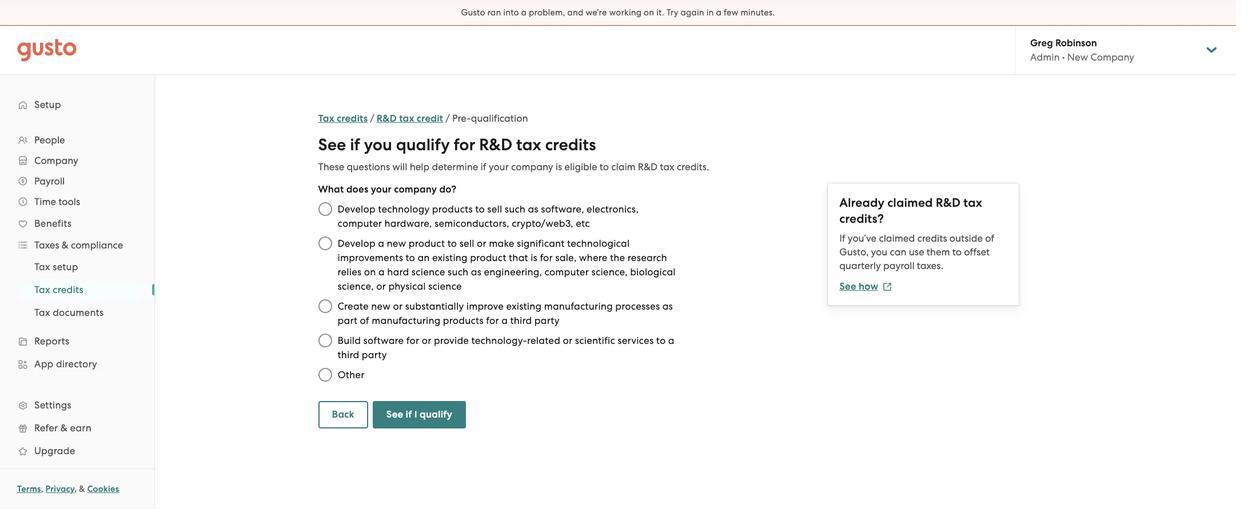 Task type: vqa. For each thing, say whether or not it's contained in the screenshot.
1099
no



Task type: locate. For each thing, give the bounding box(es) containing it.
1 horizontal spatial third
[[510, 315, 532, 326]]

/ left r&d tax credit link
[[370, 113, 374, 124]]

list containing people
[[0, 130, 154, 485]]

develop down the does
[[338, 204, 376, 215]]

admin
[[1030, 51, 1060, 63]]

payroll
[[883, 260, 915, 272]]

0 vertical spatial see
[[318, 135, 346, 155]]

is right that
[[531, 252, 537, 264]]

if inside button
[[406, 409, 412, 421]]

a up the 'technology-'
[[502, 315, 508, 326]]

try
[[667, 7, 678, 18]]

qualify
[[396, 135, 450, 155], [420, 409, 452, 421]]

for right 'software'
[[406, 335, 419, 347]]

offset
[[964, 246, 990, 258]]

0 horizontal spatial sell
[[460, 238, 474, 249]]

you left 'can'
[[871, 246, 888, 258]]

qualify up 'help'
[[396, 135, 450, 155]]

1 horizontal spatial sell
[[487, 204, 502, 215]]

list containing tax setup
[[0, 256, 154, 324]]

0 vertical spatial computer
[[338, 218, 382, 229]]

build software for or provide technology-related or scientific services to a third party
[[338, 335, 675, 361]]

see up these
[[318, 135, 346, 155]]

see for see how
[[839, 281, 856, 293]]

& inside dropdown button
[[62, 240, 69, 251]]

1 horizontal spatial your
[[489, 161, 509, 173]]

0 vertical spatial existing
[[432, 252, 468, 264]]

&
[[62, 240, 69, 251], [60, 423, 68, 434], [79, 484, 85, 495]]

r&d up outside
[[936, 196, 961, 210]]

develop up improvements
[[338, 238, 376, 249]]

manufacturing up scientific
[[544, 301, 613, 312]]

develop inside develop a new product to sell or make significant technological improvements to an existing product that is for sale, where the research relies on a hard science such as engineering, computer science, biological science, or physical science
[[338, 238, 376, 249]]

0 horizontal spatial ,
[[41, 484, 43, 495]]

1 horizontal spatial company
[[511, 161, 553, 173]]

1 vertical spatial existing
[[506, 301, 542, 312]]

product down make
[[470, 252, 506, 264]]

see inside button
[[386, 409, 403, 421]]

1 vertical spatial tax credits link
[[21, 280, 143, 300]]

0 vertical spatial company
[[1091, 51, 1135, 63]]

0 vertical spatial sell
[[487, 204, 502, 215]]

company left the eligible
[[511, 161, 553, 173]]

0 horizontal spatial such
[[448, 266, 469, 278]]

biological
[[630, 266, 676, 278]]

2 / from the left
[[446, 113, 450, 124]]

party down 'software'
[[362, 349, 387, 361]]

1 vertical spatial third
[[338, 349, 359, 361]]

computer down sale,
[[545, 266, 589, 278]]

r&d left 'credit'
[[377, 113, 397, 125]]

/ left pre-
[[446, 113, 450, 124]]

1 vertical spatial company
[[394, 184, 437, 196]]

company button
[[11, 150, 143, 171]]

2 vertical spatial if
[[406, 409, 412, 421]]

2 list from the top
[[0, 256, 154, 324]]

0 vertical spatial company
[[511, 161, 553, 173]]

0 vertical spatial qualify
[[396, 135, 450, 155]]

sell up semiconductors, at the left top of page
[[487, 204, 502, 215]]

or
[[477, 238, 487, 249], [376, 281, 386, 292], [393, 301, 403, 312], [422, 335, 431, 347], [563, 335, 573, 347]]

1 develop from the top
[[338, 204, 376, 215]]

0 vertical spatial such
[[505, 204, 526, 215]]

1 horizontal spatial as
[[528, 204, 539, 215]]

to left claim
[[600, 161, 609, 173]]

technology
[[378, 204, 430, 215]]

0 horizontal spatial company
[[394, 184, 437, 196]]

computer
[[338, 218, 382, 229], [545, 266, 589, 278]]

see
[[318, 135, 346, 155], [839, 281, 856, 293], [386, 409, 403, 421]]

1 horizontal spatial product
[[470, 252, 506, 264]]

to inside if you've claimed credits outside of gusto, you can use them to offset quarterly payroll taxes.
[[952, 246, 962, 258]]

cookies
[[87, 484, 119, 495]]

new right create
[[371, 301, 391, 312]]

1 horizontal spatial such
[[505, 204, 526, 215]]

0 horizontal spatial science,
[[338, 281, 374, 292]]

, left cookies
[[74, 484, 77, 495]]

such up crypto/web3,
[[505, 204, 526, 215]]

,
[[41, 484, 43, 495], [74, 484, 77, 495]]

1 vertical spatial new
[[371, 301, 391, 312]]

new inside create new or substantially improve existing manufacturing processes as part of manufacturing products for a third party
[[371, 301, 391, 312]]

credits up the eligible
[[545, 135, 596, 155]]

existing
[[432, 252, 468, 264], [506, 301, 542, 312]]

0 horizontal spatial product
[[409, 238, 445, 249]]

setup link
[[11, 94, 143, 115]]

manufacturing up 'software'
[[372, 315, 441, 326]]

0 vertical spatial party
[[535, 315, 560, 326]]

1 vertical spatial see
[[839, 281, 856, 293]]

a right the services
[[668, 335, 675, 347]]

qualify right i
[[420, 409, 452, 421]]

tax down "taxes"
[[34, 261, 50, 273]]

0 vertical spatial science
[[412, 266, 445, 278]]

scientific
[[575, 335, 615, 347]]

research
[[628, 252, 667, 264]]

tax setup
[[34, 261, 78, 273]]

of right part
[[360, 315, 369, 326]]

if left i
[[406, 409, 412, 421]]

1 list from the top
[[0, 130, 154, 485]]

1 horizontal spatial science,
[[591, 266, 628, 278]]

develop technology products to sell such as software, electronics, computer hardware, semiconductors, crypto/web3, etc
[[338, 204, 639, 229]]

1 vertical spatial science,
[[338, 281, 374, 292]]

tax credits link
[[318, 113, 368, 125], [21, 280, 143, 300]]

credits up tax documents
[[53, 284, 83, 296]]

company down people
[[34, 155, 78, 166]]

0 horizontal spatial is
[[531, 252, 537, 264]]

2 , from the left
[[74, 484, 77, 495]]

tax up outside
[[964, 196, 982, 210]]

existing right "an" at the left
[[432, 252, 468, 264]]

1 vertical spatial company
[[34, 155, 78, 166]]

third up the 'technology-'
[[510, 315, 532, 326]]

1 vertical spatial develop
[[338, 238, 376, 249]]

for up determine on the left top of the page
[[454, 135, 475, 155]]

software,
[[541, 204, 584, 215]]

outside
[[950, 233, 983, 244]]

claimed
[[888, 196, 933, 210], [879, 233, 915, 244]]

1 horizontal spatial if
[[406, 409, 412, 421]]

as inside create new or substantially improve existing manufacturing processes as part of manufacturing products for a third party
[[663, 301, 673, 312]]

third down build
[[338, 349, 359, 361]]

these
[[318, 161, 344, 173]]

1 vertical spatial is
[[531, 252, 537, 264]]

claimed up 'can'
[[879, 233, 915, 244]]

gusto navigation element
[[0, 75, 154, 504]]

for down improve on the left of page
[[486, 315, 499, 326]]

existing down engineering,
[[506, 301, 542, 312]]

0 vertical spatial tax credits link
[[318, 113, 368, 125]]

1 vertical spatial party
[[362, 349, 387, 361]]

time
[[34, 196, 56, 208]]

credits up them
[[917, 233, 947, 244]]

tax documents
[[34, 307, 104, 318]]

time tools button
[[11, 192, 143, 212]]

0 vertical spatial &
[[62, 240, 69, 251]]

if
[[350, 135, 360, 155], [481, 161, 486, 173], [406, 409, 412, 421]]

1 vertical spatial product
[[470, 252, 506, 264]]

to
[[600, 161, 609, 173], [475, 204, 485, 215], [447, 238, 457, 249], [952, 246, 962, 258], [406, 252, 415, 264], [656, 335, 666, 347]]

develop inside develop technology products to sell such as software, electronics, computer hardware, semiconductors, crypto/web3, etc
[[338, 204, 376, 215]]

on left it.
[[644, 7, 654, 18]]

create
[[338, 301, 369, 312]]

eligible
[[565, 161, 597, 173]]

tools
[[58, 196, 80, 208]]

0 vertical spatial you
[[364, 135, 392, 155]]

to down semiconductors, at the left top of page
[[447, 238, 457, 249]]

qualify for you
[[396, 135, 450, 155]]

settings
[[34, 400, 71, 411]]

, down help
[[41, 484, 43, 495]]

1 vertical spatial computer
[[545, 266, 589, 278]]

1 horizontal spatial see
[[386, 409, 403, 421]]

privacy link
[[45, 484, 74, 495]]

1 vertical spatial of
[[360, 315, 369, 326]]

& left "earn"
[[60, 423, 68, 434]]

upgrade
[[34, 445, 75, 457]]

develop
[[338, 204, 376, 215], [338, 238, 376, 249]]

see for see if i qualify
[[386, 409, 403, 421]]

your right the does
[[371, 184, 392, 196]]

see left i
[[386, 409, 403, 421]]

1 horizontal spatial existing
[[506, 301, 542, 312]]

0 vertical spatial new
[[387, 238, 406, 249]]

claim
[[611, 161, 636, 173]]

tax down tax credits
[[34, 307, 50, 318]]

& left cookies
[[79, 484, 85, 495]]

you inside if you've claimed credits outside of gusto, you can use them to offset quarterly payroll taxes.
[[871, 246, 888, 258]]

improve
[[466, 301, 504, 312]]

product
[[409, 238, 445, 249], [470, 252, 506, 264]]

1 horizontal spatial of
[[985, 233, 994, 244]]

to right the services
[[656, 335, 666, 347]]

0 horizontal spatial computer
[[338, 218, 382, 229]]

1 vertical spatial products
[[443, 315, 484, 326]]

payroll
[[34, 176, 65, 187]]

science, down relies
[[338, 281, 374, 292]]

0 vertical spatial claimed
[[888, 196, 933, 210]]

1 vertical spatial qualify
[[420, 409, 452, 421]]

& for compliance
[[62, 240, 69, 251]]

app directory link
[[11, 354, 143, 375]]

/
[[370, 113, 374, 124], [446, 113, 450, 124]]

the
[[610, 252, 625, 264]]

upgrade link
[[11, 441, 143, 461]]

tax left 'credit'
[[399, 113, 414, 125]]

2 vertical spatial as
[[663, 301, 673, 312]]

home image
[[17, 39, 77, 61]]

such up substantially
[[448, 266, 469, 278]]

0 horizontal spatial your
[[371, 184, 392, 196]]

greg robinson admin • new company
[[1030, 37, 1135, 63]]

party up related at the left
[[535, 315, 560, 326]]

& right "taxes"
[[62, 240, 69, 251]]

i
[[414, 409, 417, 421]]

or left make
[[477, 238, 487, 249]]

to down outside
[[952, 246, 962, 258]]

credits inside list
[[53, 284, 83, 296]]

2 vertical spatial see
[[386, 409, 403, 421]]

0 horizontal spatial third
[[338, 349, 359, 361]]

part
[[338, 315, 357, 326]]

physical
[[388, 281, 426, 292]]

2 vertical spatial &
[[79, 484, 85, 495]]

third inside build software for or provide technology-related or scientific services to a third party
[[338, 349, 359, 361]]

manufacturing
[[544, 301, 613, 312], [372, 315, 441, 326]]

company inside company dropdown button
[[34, 155, 78, 166]]

0 vertical spatial is
[[556, 161, 562, 173]]

0 vertical spatial on
[[644, 7, 654, 18]]

computer inside develop a new product to sell or make significant technological improvements to an existing product that is for sale, where the research relies on a hard science such as engineering, computer science, biological science, or physical science
[[545, 266, 589, 278]]

0 vertical spatial product
[[409, 238, 445, 249]]

see left how
[[839, 281, 856, 293]]

you up questions
[[364, 135, 392, 155]]

is inside develop a new product to sell or make significant technological improvements to an existing product that is for sale, where the research relies on a hard science such as engineering, computer science, biological science, or physical science
[[531, 252, 537, 264]]

documents
[[53, 307, 104, 318]]

0 vertical spatial develop
[[338, 204, 376, 215]]

party inside build software for or provide technology-related or scientific services to a third party
[[362, 349, 387, 361]]

1 horizontal spatial computer
[[545, 266, 589, 278]]

tax credits / r&d tax credit / pre-qualification
[[318, 113, 528, 125]]

claimed inside already claimed r&d tax credits?
[[888, 196, 933, 210]]

related
[[527, 335, 560, 347]]

sell inside develop technology products to sell such as software, electronics, computer hardware, semiconductors, crypto/web3, etc
[[487, 204, 502, 215]]

1 vertical spatial claimed
[[879, 233, 915, 244]]

Build software for or provide technology-related or scientific services to a third party radio
[[312, 328, 338, 353]]

1 vertical spatial &
[[60, 423, 68, 434]]

do?
[[439, 184, 456, 196]]

if right determine on the left top of the page
[[481, 161, 486, 173]]

1 horizontal spatial manufacturing
[[544, 301, 613, 312]]

company up 'technology'
[[394, 184, 437, 196]]

1 horizontal spatial party
[[535, 315, 560, 326]]

build
[[338, 335, 361, 347]]

products down do?
[[432, 204, 473, 215]]

your right determine on the left top of the page
[[489, 161, 509, 173]]

0 vertical spatial as
[[528, 204, 539, 215]]

science down "an" at the left
[[412, 266, 445, 278]]

if for see if i qualify
[[406, 409, 412, 421]]

0 vertical spatial of
[[985, 233, 994, 244]]

quarterly
[[839, 260, 881, 272]]

list
[[0, 130, 154, 485], [0, 256, 154, 324]]

of up offset
[[985, 233, 994, 244]]

tax credits link up tax documents link
[[21, 280, 143, 300]]

1 horizontal spatial on
[[644, 7, 654, 18]]

0 horizontal spatial see
[[318, 135, 346, 155]]

2 develop from the top
[[338, 238, 376, 249]]

sell down semiconductors, at the left top of page
[[460, 238, 474, 249]]

as inside develop technology products to sell such as software, electronics, computer hardware, semiconductors, crypto/web3, etc
[[528, 204, 539, 215]]

1 vertical spatial if
[[481, 161, 486, 173]]

company right new
[[1091, 51, 1135, 63]]

provide
[[434, 335, 469, 347]]

1 horizontal spatial /
[[446, 113, 450, 124]]

a left hard
[[379, 266, 385, 278]]

0 vertical spatial if
[[350, 135, 360, 155]]

privacy
[[45, 484, 74, 495]]

0 horizontal spatial on
[[364, 266, 376, 278]]

1 vertical spatial as
[[471, 266, 481, 278]]

1 horizontal spatial ,
[[74, 484, 77, 495]]

0 horizontal spatial if
[[350, 135, 360, 155]]

computer down the does
[[338, 218, 382, 229]]

for
[[454, 135, 475, 155], [540, 252, 553, 264], [486, 315, 499, 326], [406, 335, 419, 347]]

of inside if you've claimed credits outside of gusto, you can use them to offset quarterly payroll taxes.
[[985, 233, 994, 244]]

again
[[681, 7, 704, 18]]

if up questions
[[350, 135, 360, 155]]

for inside develop a new product to sell or make significant technological improvements to an existing product that is for sale, where the research relies on a hard science such as engineering, computer science, biological science, or physical science
[[540, 252, 553, 264]]

claimed right the already
[[888, 196, 933, 210]]

r&d inside already claimed r&d tax credits?
[[936, 196, 961, 210]]

new down hardware,
[[387, 238, 406, 249]]

or down physical
[[393, 301, 403, 312]]

as right processes
[[663, 301, 673, 312]]

on down improvements
[[364, 266, 376, 278]]

if you've claimed credits outside of gusto, you can use them to offset quarterly payroll taxes.
[[839, 233, 994, 272]]

science, down the
[[591, 266, 628, 278]]

0 horizontal spatial of
[[360, 315, 369, 326]]

for down significant
[[540, 252, 553, 264]]

sell
[[487, 204, 502, 215], [460, 238, 474, 249]]

0 vertical spatial your
[[489, 161, 509, 173]]

credits
[[337, 113, 368, 125], [545, 135, 596, 155], [917, 233, 947, 244], [53, 284, 83, 296]]

refer & earn
[[34, 423, 91, 434]]

see if i qualify button
[[373, 401, 466, 429]]

develop for develop a new product to sell or make significant technological improvements to an existing product that is for sale, where the research relies on a hard science such as engineering, computer science, biological science, or physical science
[[338, 238, 376, 249]]

back
[[332, 409, 354, 421]]

0 horizontal spatial existing
[[432, 252, 468, 264]]

as up crypto/web3,
[[528, 204, 539, 215]]

0 horizontal spatial manufacturing
[[372, 315, 441, 326]]

as inside develop a new product to sell or make significant technological improvements to an existing product that is for sale, where the research relies on a hard science such as engineering, computer science, biological science, or physical science
[[471, 266, 481, 278]]

to inside build software for or provide technology-related or scientific services to a third party
[[656, 335, 666, 347]]

0 vertical spatial science,
[[591, 266, 628, 278]]

tax credits link up these
[[318, 113, 368, 125]]

1 vertical spatial you
[[871, 246, 888, 258]]

1 vertical spatial such
[[448, 266, 469, 278]]

computer inside develop technology products to sell such as software, electronics, computer hardware, semiconductors, crypto/web3, etc
[[338, 218, 382, 229]]

is left the eligible
[[556, 161, 562, 173]]

and
[[567, 7, 584, 18]]

you
[[364, 135, 392, 155], [871, 246, 888, 258]]

company inside greg robinson admin • new company
[[1091, 51, 1135, 63]]

0 horizontal spatial party
[[362, 349, 387, 361]]

2 horizontal spatial see
[[839, 281, 856, 293]]

does
[[346, 184, 368, 196]]

products up provide
[[443, 315, 484, 326]]

existing inside develop a new product to sell or make significant technological improvements to an existing product that is for sale, where the research relies on a hard science such as engineering, computer science, biological science, or physical science
[[432, 252, 468, 264]]

0 vertical spatial third
[[510, 315, 532, 326]]

1 horizontal spatial you
[[871, 246, 888, 258]]

to up semiconductors, at the left top of page
[[475, 204, 485, 215]]

greg
[[1030, 37, 1053, 49]]

product up "an" at the left
[[409, 238, 445, 249]]

as up improve on the left of page
[[471, 266, 481, 278]]

2 horizontal spatial as
[[663, 301, 673, 312]]

already
[[839, 196, 885, 210]]

refer & earn link
[[11, 418, 143, 439]]

science up substantially
[[428, 281, 462, 292]]

0 vertical spatial products
[[432, 204, 473, 215]]

tax up these
[[318, 113, 334, 125]]

qualify inside button
[[420, 409, 452, 421]]

1 , from the left
[[41, 484, 43, 495]]

qualify for i
[[420, 409, 452, 421]]

develop a new product to sell or make significant technological improvements to an existing product that is for sale, where the research relies on a hard science such as engineering, computer science, biological science, or physical science
[[338, 238, 676, 292]]

tax down tax setup
[[34, 284, 50, 296]]

1 vertical spatial on
[[364, 266, 376, 278]]

tax
[[399, 113, 414, 125], [516, 135, 541, 155], [660, 161, 675, 173], [964, 196, 982, 210]]

0 horizontal spatial /
[[370, 113, 374, 124]]

working
[[609, 7, 642, 18]]



Task type: describe. For each thing, give the bounding box(es) containing it.
people button
[[11, 130, 143, 150]]

develop for develop technology products to sell such as software, electronics, computer hardware, semiconductors, crypto/web3, etc
[[338, 204, 376, 215]]

see for see if you qualify for r&d tax credits
[[318, 135, 346, 155]]

tax up these questions will help determine if your company is eligible to claim r&d tax credits.
[[516, 135, 541, 155]]

or left provide
[[422, 335, 431, 347]]

use
[[909, 246, 924, 258]]

software
[[363, 335, 404, 347]]

credits?
[[839, 212, 884, 226]]

existing inside create new or substantially improve existing manufacturing processes as part of manufacturing products for a third party
[[506, 301, 542, 312]]

etc
[[576, 218, 590, 229]]

tax inside already claimed r&d tax credits?
[[964, 196, 982, 210]]

into
[[503, 7, 519, 18]]

Develop a new product to sell or make significant technological improvements to an existing product that is for sale, where the research relies on a hard science such as engineering, computer science, biological science, or physical science radio
[[312, 231, 338, 256]]

1 vertical spatial manufacturing
[[372, 315, 441, 326]]

relies
[[338, 266, 362, 278]]

improvements
[[338, 252, 403, 264]]

hard
[[387, 266, 409, 278]]

0 horizontal spatial you
[[364, 135, 392, 155]]

credit
[[417, 113, 443, 125]]

in
[[707, 7, 714, 18]]

& for earn
[[60, 423, 68, 434]]

that
[[509, 252, 528, 264]]

these questions will help determine if your company is eligible to claim r&d tax credits.
[[318, 161, 709, 173]]

problem,
[[529, 7, 565, 18]]

a right into
[[521, 7, 527, 18]]

tax for tax credits / r&d tax credit / pre-qualification
[[318, 113, 334, 125]]

reports
[[34, 336, 69, 347]]

Other radio
[[312, 363, 338, 388]]

a up improvements
[[378, 238, 384, 249]]

•
[[1062, 51, 1065, 63]]

of inside create new or substantially improve existing manufacturing processes as part of manufacturing products for a third party
[[360, 315, 369, 326]]

questions
[[347, 161, 390, 173]]

time tools
[[34, 196, 80, 208]]

to left "an" at the left
[[406, 252, 415, 264]]

how
[[859, 281, 878, 293]]

1 horizontal spatial tax credits link
[[318, 113, 368, 125]]

it.
[[656, 7, 664, 18]]

or left physical
[[376, 281, 386, 292]]

r&d right claim
[[638, 161, 658, 173]]

for inside build software for or provide technology-related or scientific services to a third party
[[406, 335, 419, 347]]

see how link
[[839, 281, 892, 293]]

see if you qualify for r&d tax credits
[[318, 135, 596, 155]]

Develop technology products to sell such as software, electronics, computer hardware, semiconductors, crypto/web3, etc radio
[[312, 197, 338, 222]]

benefits link
[[11, 213, 143, 234]]

tax for tax credits
[[34, 284, 50, 296]]

pre-
[[452, 113, 471, 124]]

credits up questions
[[337, 113, 368, 125]]

tax for tax setup
[[34, 261, 50, 273]]

party inside create new or substantially improve existing manufacturing processes as part of manufacturing products for a third party
[[535, 315, 560, 326]]

Create new or substantially improve existing manufacturing processes as part of manufacturing products for a third party radio
[[312, 294, 338, 319]]

third inside create new or substantially improve existing manufacturing processes as part of manufacturing products for a third party
[[510, 315, 532, 326]]

make
[[489, 238, 514, 249]]

substantially
[[405, 301, 464, 312]]

can
[[890, 246, 907, 258]]

determine
[[432, 161, 478, 173]]

1 vertical spatial science
[[428, 281, 462, 292]]

will
[[392, 161, 407, 173]]

terms
[[17, 484, 41, 495]]

claimed inside if you've claimed credits outside of gusto, you can use them to offset quarterly payroll taxes.
[[879, 233, 915, 244]]

such inside develop technology products to sell such as software, electronics, computer hardware, semiconductors, crypto/web3, etc
[[505, 204, 526, 215]]

tax left the credits.
[[660, 161, 675, 173]]

technological
[[567, 238, 630, 249]]

for inside create new or substantially improve existing manufacturing processes as part of manufacturing products for a third party
[[486, 315, 499, 326]]

minutes.
[[741, 7, 775, 18]]

settings link
[[11, 395, 143, 416]]

or inside create new or substantially improve existing manufacturing processes as part of manufacturing products for a third party
[[393, 301, 403, 312]]

tax for tax documents
[[34, 307, 50, 318]]

sell inside develop a new product to sell or make significant technological improvements to an existing product that is for sale, where the research relies on a hard science such as engineering, computer science, biological science, or physical science
[[460, 238, 474, 249]]

reports link
[[11, 331, 143, 352]]

0 horizontal spatial tax credits link
[[21, 280, 143, 300]]

r&d down "qualification"
[[479, 135, 512, 155]]

gusto
[[461, 7, 485, 18]]

significant
[[517, 238, 565, 249]]

1 horizontal spatial is
[[556, 161, 562, 173]]

a right in
[[716, 7, 722, 18]]

1 vertical spatial your
[[371, 184, 392, 196]]

gusto,
[[839, 246, 869, 258]]

products inside develop technology products to sell such as software, electronics, computer hardware, semiconductors, crypto/web3, etc
[[432, 204, 473, 215]]

where
[[579, 252, 608, 264]]

refer
[[34, 423, 58, 434]]

products inside create new or substantially improve existing manufacturing processes as part of manufacturing products for a third party
[[443, 315, 484, 326]]

r&d tax credit link
[[377, 113, 443, 125]]

what does your company do?
[[318, 184, 456, 196]]

credits inside if you've claimed credits outside of gusto, you can use them to offset quarterly payroll taxes.
[[917, 233, 947, 244]]

taxes
[[34, 240, 59, 251]]

taxes & compliance button
[[11, 235, 143, 256]]

new inside develop a new product to sell or make significant technological improvements to an existing product that is for sale, where the research relies on a hard science such as engineering, computer science, biological science, or physical science
[[387, 238, 406, 249]]

crypto/web3,
[[512, 218, 573, 229]]

tax setup link
[[21, 257, 143, 277]]

cookies button
[[87, 483, 119, 496]]

engineering,
[[484, 266, 542, 278]]

see how
[[839, 281, 878, 293]]

create new or substantially improve existing manufacturing processes as part of manufacturing products for a third party
[[338, 301, 673, 326]]

new
[[1067, 51, 1088, 63]]

1 / from the left
[[370, 113, 374, 124]]

to inside develop technology products to sell such as software, electronics, computer hardware, semiconductors, crypto/web3, etc
[[475, 204, 485, 215]]

a inside build software for or provide technology-related or scientific services to a third party
[[668, 335, 675, 347]]

0 vertical spatial manufacturing
[[544, 301, 613, 312]]

we're
[[586, 7, 607, 18]]

such inside develop a new product to sell or make significant technological improvements to an existing product that is for sale, where the research relies on a hard science such as engineering, computer science, biological science, or physical science
[[448, 266, 469, 278]]

terms link
[[17, 484, 41, 495]]

on inside develop a new product to sell or make significant technological improvements to an existing product that is for sale, where the research relies on a hard science such as engineering, computer science, biological science, or physical science
[[364, 266, 376, 278]]

or right related at the left
[[563, 335, 573, 347]]

setup
[[34, 99, 61, 110]]

technology-
[[471, 335, 527, 347]]

terms , privacy , & cookies
[[17, 484, 119, 495]]

taxes & compliance
[[34, 240, 123, 251]]

compliance
[[71, 240, 123, 251]]

tax credits
[[34, 284, 83, 296]]

an
[[418, 252, 430, 264]]

services
[[618, 335, 654, 347]]

already claimed r&d tax credits?
[[839, 196, 982, 226]]

2 horizontal spatial if
[[481, 161, 486, 173]]

if
[[839, 233, 845, 244]]

help link
[[11, 464, 143, 484]]

few
[[724, 7, 739, 18]]

payroll button
[[11, 171, 143, 192]]

a inside create new or substantially improve existing manufacturing processes as part of manufacturing products for a third party
[[502, 315, 508, 326]]

if for see if you qualify for r&d tax credits
[[350, 135, 360, 155]]

robinson
[[1056, 37, 1097, 49]]

you've
[[848, 233, 877, 244]]

taxes.
[[917, 260, 943, 272]]

ran
[[487, 7, 501, 18]]

directory
[[56, 359, 97, 370]]



